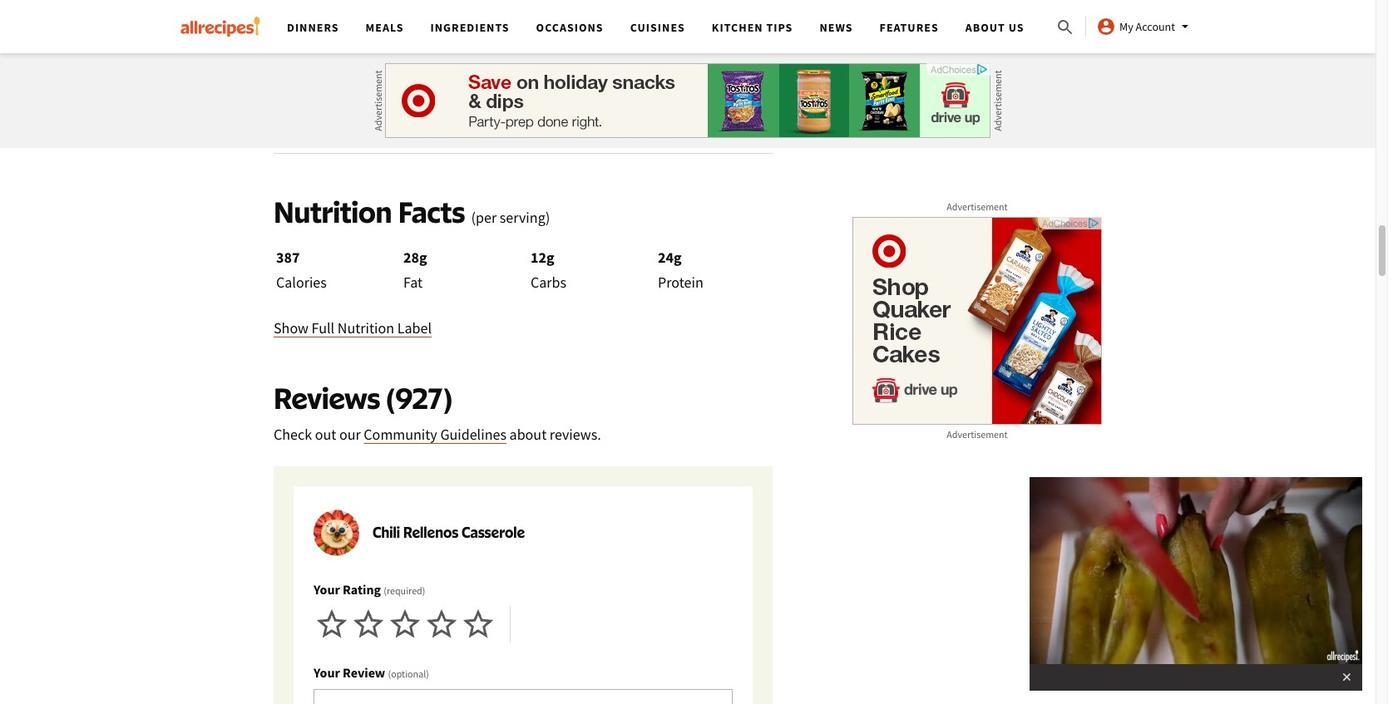Task type: vqa. For each thing, say whether or not it's contained in the screenshot.
Sauce's Ratings
no



Task type: locate. For each thing, give the bounding box(es) containing it.
nutrition
[[274, 194, 392, 229], [338, 318, 394, 338]]

news link
[[820, 20, 853, 35]]

tips
[[767, 20, 793, 35]]

1 vertical spatial your
[[314, 665, 340, 681]]

387
[[276, 248, 300, 267]]

label
[[397, 318, 432, 338]]

about
[[510, 425, 547, 444]]

12g carbs
[[531, 248, 567, 292]]

occasions
[[536, 20, 604, 35]]

show
[[274, 318, 309, 338]]

print image
[[662, 85, 679, 101]]

What did you think about this recipe? Did you make any changes or notes? text field
[[314, 690, 733, 705]]

nutrition up 387
[[274, 194, 392, 229]]

your
[[314, 581, 340, 598], [314, 665, 340, 681]]

i made it
[[358, 85, 413, 100]]

kitchen tips
[[712, 20, 793, 35]]

home image
[[181, 17, 260, 37]]

i
[[358, 85, 362, 100]]

nutrition inside button
[[338, 318, 394, 338]]

account
[[1136, 19, 1176, 34]]

print button
[[530, 73, 773, 113]]

0 vertical spatial your
[[314, 581, 340, 598]]

out
[[315, 425, 336, 444]]

ingredients link
[[431, 20, 510, 35]]

caret_down image
[[1176, 17, 1196, 37]]

reviews
[[274, 380, 380, 416]]

2 your from the top
[[314, 665, 340, 681]]

fat
[[404, 273, 423, 292]]

features link
[[880, 20, 939, 35]]

made
[[365, 85, 398, 100]]

your left review
[[314, 665, 340, 681]]

387 calories
[[276, 248, 327, 292]]

advertisement region
[[853, 0, 1102, 101], [385, 63, 991, 138], [853, 217, 1102, 425]]

1 your from the top
[[314, 581, 340, 598]]

1 vertical spatial nutrition
[[338, 318, 394, 338]]

navigation containing dinners
[[274, 0, 1056, 53]]

your left 'rating'
[[314, 581, 340, 598]]

24g
[[658, 248, 682, 267]]

navigation
[[274, 0, 1056, 53]]

it
[[401, 85, 413, 100]]

spoon image
[[416, 85, 433, 101]]

your review (optional)
[[314, 665, 429, 681]]

nutrition right full
[[338, 318, 394, 338]]

rellenos
[[403, 524, 459, 541]]

about us
[[966, 20, 1025, 35]]

nutrition facts (per serving)
[[274, 194, 550, 229]]

cuisines
[[630, 20, 685, 35]]

28g fat
[[404, 248, 427, 292]]

ingredients
[[431, 20, 510, 35]]



Task type: describe. For each thing, give the bounding box(es) containing it.
facts
[[398, 194, 465, 229]]

kitchen
[[712, 20, 764, 35]]

account image
[[1097, 17, 1117, 37]]

carbs
[[531, 273, 567, 292]]

(927)
[[387, 380, 452, 416]]

show full nutrition label button
[[274, 317, 432, 340]]

serving)
[[500, 208, 550, 227]]

rating
[[343, 581, 381, 598]]

full
[[312, 318, 335, 338]]

dinners
[[287, 20, 339, 35]]

show full nutrition label
[[274, 318, 432, 338]]

reviews.
[[550, 425, 601, 444]]

reviews (927)
[[274, 380, 452, 416]]

my account
[[1120, 19, 1176, 34]]

kitchen tips link
[[712, 20, 793, 35]]

calories
[[276, 273, 327, 292]]

protein
[[658, 273, 704, 292]]

casserole
[[462, 524, 525, 541]]

community
[[364, 425, 437, 444]]

about
[[966, 20, 1006, 35]]

our
[[339, 425, 361, 444]]

about us link
[[966, 20, 1025, 35]]

print
[[623, 85, 659, 100]]

(per
[[471, 208, 497, 227]]

check
[[274, 425, 312, 444]]

search image
[[1056, 17, 1076, 37]]

0 vertical spatial nutrition
[[274, 194, 392, 229]]

news
[[820, 20, 853, 35]]

24g protein
[[658, 248, 704, 292]]

meals
[[366, 20, 404, 35]]

i made it button
[[274, 73, 517, 113]]

my account button
[[1097, 17, 1196, 37]]

community guidelines link
[[364, 425, 507, 444]]

dinners link
[[287, 20, 339, 35]]

occasions link
[[536, 20, 604, 35]]

12g
[[531, 248, 555, 267]]

your rating (required)
[[314, 581, 426, 598]]

(optional)
[[388, 668, 429, 680]]

your for your review
[[314, 665, 340, 681]]

review
[[343, 665, 385, 681]]

your for your rating
[[314, 581, 340, 598]]

us
[[1009, 20, 1025, 35]]

my
[[1120, 19, 1134, 34]]

chili
[[373, 524, 400, 541]]

chili rellenos casserole
[[373, 524, 525, 541]]

meals link
[[366, 20, 404, 35]]

cuisines link
[[630, 20, 685, 35]]

features
[[880, 20, 939, 35]]

guidelines
[[440, 425, 507, 444]]

28g
[[404, 248, 427, 267]]

(required)
[[384, 585, 426, 597]]

check out our community guidelines about reviews.
[[274, 425, 601, 444]]



